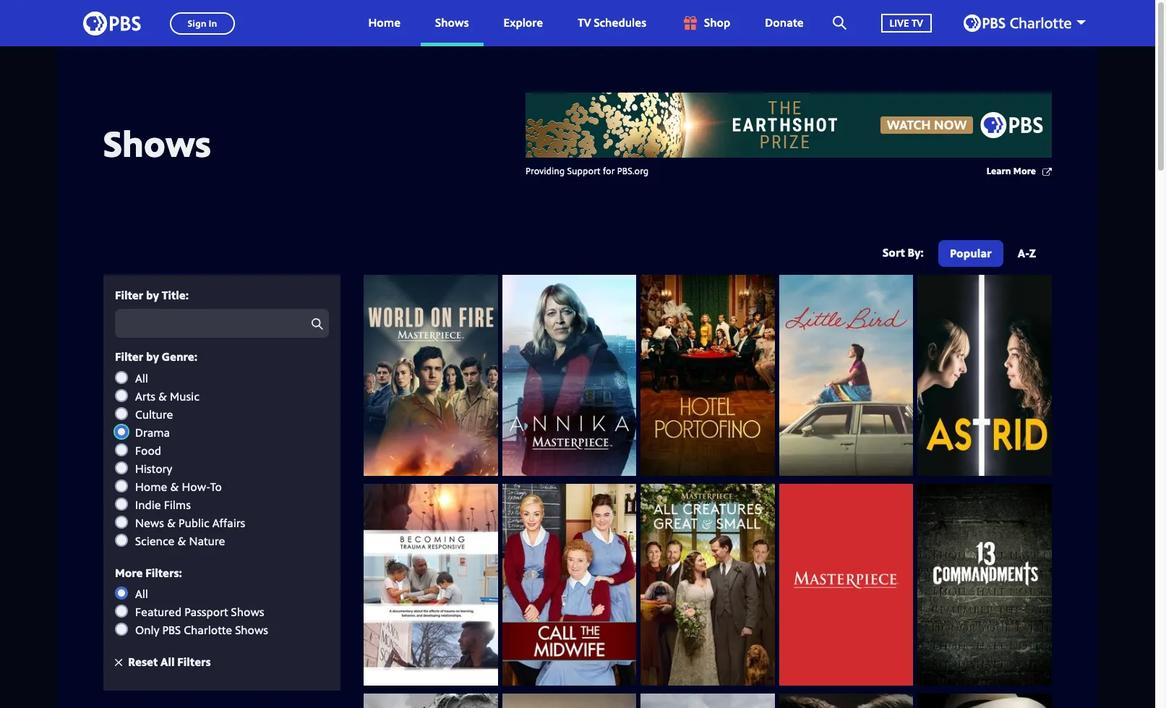 Task type: describe. For each thing, give the bounding box(es) containing it.
by for title:
[[146, 287, 159, 303]]

advertisement region
[[526, 93, 1052, 158]]

affairs
[[212, 515, 245, 531]]

& up films
[[170, 479, 179, 494]]

little bird image
[[779, 275, 914, 476]]

the adulterer image
[[779, 693, 914, 708]]

music
[[170, 388, 199, 404]]

food
[[135, 442, 161, 458]]

live tv link
[[867, 0, 947, 46]]

the accident image
[[502, 693, 637, 708]]

more filters: all featured passport shows only pbs charlotte shows
[[115, 565, 268, 638]]

arts
[[135, 388, 155, 404]]

news
[[135, 515, 164, 531]]

z
[[1030, 245, 1036, 261]]

a-z
[[1018, 245, 1036, 261]]

Filter by Title: text field
[[115, 309, 329, 338]]

providing
[[526, 164, 565, 177]]

public
[[179, 515, 210, 531]]

agatha and the curse of ishtar image
[[918, 693, 1052, 708]]

home inside filter by genre: all arts & music culture drama food history home & how-to indie films news & public affairs science & nature
[[135, 479, 167, 494]]

1 horizontal spatial tv
[[912, 16, 924, 29]]

world on fire image
[[364, 275, 498, 476]]

filter by title:
[[115, 287, 189, 303]]

passport
[[185, 604, 228, 620]]

filter by genre: all arts & music culture drama food history home & how-to indie films news & public affairs science & nature
[[115, 349, 245, 549]]

all inside filter by genre: all arts & music culture drama food history home & how-to indie films news & public affairs science & nature
[[135, 370, 148, 386]]

sort
[[883, 244, 905, 260]]

all inside more filters: all featured passport shows only pbs charlotte shows
[[135, 586, 148, 602]]

learn
[[987, 164, 1011, 177]]

pbs image
[[83, 7, 141, 39]]

by for genre:
[[146, 349, 159, 365]]

close image
[[115, 659, 122, 666]]

support
[[567, 164, 601, 177]]

astrid image
[[918, 275, 1052, 476]]

popular
[[950, 245, 992, 261]]

1 horizontal spatial home
[[368, 15, 401, 31]]

0 vertical spatial more
[[1014, 164, 1036, 177]]

pbs.org
[[617, 164, 649, 177]]

hotel portofino image
[[641, 275, 775, 476]]

all creatures great and small image
[[641, 484, 775, 685]]

live tv
[[890, 16, 924, 29]]

nature
[[189, 533, 225, 549]]

by:
[[908, 244, 924, 260]]

filter for filter by genre: all arts & music culture drama food history home & how-to indie films news & public affairs science & nature
[[115, 349, 143, 365]]

pbs
[[162, 622, 181, 638]]

science
[[135, 533, 175, 549]]

pbs charlotte image
[[964, 14, 1072, 32]]

charlotte
[[184, 622, 232, 638]]

13 commandments image
[[918, 484, 1052, 685]]

genre:
[[162, 349, 197, 365]]

1864 image
[[364, 693, 498, 708]]

filter by genre: element
[[115, 370, 329, 549]]



Task type: locate. For each thing, give the bounding box(es) containing it.
for
[[603, 164, 615, 177]]

tv left schedules
[[578, 15, 591, 31]]

all inside button
[[161, 654, 175, 670]]

by left genre:
[[146, 349, 159, 365]]

title:
[[162, 287, 189, 303]]

all
[[135, 370, 148, 386], [135, 586, 148, 602], [161, 654, 175, 670]]

home left "shows" link
[[368, 15, 401, 31]]

2 by from the top
[[146, 349, 159, 365]]

donate
[[765, 15, 804, 31]]

by left title:
[[146, 287, 159, 303]]

by
[[146, 287, 159, 303], [146, 349, 159, 365]]

filter up arts
[[115, 349, 143, 365]]

schedules
[[594, 15, 647, 31]]

& right arts
[[158, 388, 167, 404]]

filter
[[115, 287, 143, 303], [115, 349, 143, 365]]

shop
[[704, 15, 731, 31]]

1 horizontal spatial more
[[1014, 164, 1036, 177]]

1 by from the top
[[146, 287, 159, 303]]

how-
[[182, 479, 210, 494]]

history
[[135, 460, 172, 476]]

providing support for pbs.org
[[526, 164, 649, 177]]

1 vertical spatial home
[[135, 479, 167, 494]]

0 horizontal spatial more
[[115, 565, 143, 580]]

1 vertical spatial filter
[[115, 349, 143, 365]]

1 vertical spatial by
[[146, 349, 159, 365]]

0 vertical spatial home
[[368, 15, 401, 31]]

0 vertical spatial by
[[146, 287, 159, 303]]

more inside more filters: all featured passport shows only pbs charlotte shows
[[115, 565, 143, 580]]

indie
[[135, 497, 161, 512]]

shop link
[[667, 0, 745, 46]]

0 vertical spatial filter
[[115, 287, 143, 303]]

tv schedules link
[[563, 0, 661, 46]]

acquitted image
[[641, 693, 775, 708]]

home down history in the bottom of the page
[[135, 479, 167, 494]]

filter inside filter by genre: all arts & music culture drama food history home & how-to indie films news & public affairs science & nature
[[115, 349, 143, 365]]

shows inside "shows" link
[[435, 15, 469, 31]]

drama
[[135, 424, 170, 440]]

sort by:
[[883, 244, 924, 260]]

& down films
[[167, 515, 176, 531]]

all right 'reset'
[[161, 654, 175, 670]]

masterpiece image
[[779, 484, 914, 685]]

explore
[[504, 15, 543, 31]]

sort by: element
[[936, 240, 1048, 271]]

1 vertical spatial more
[[115, 565, 143, 580]]

explore link
[[489, 0, 558, 46]]

home link
[[354, 0, 415, 46]]

1 vertical spatial all
[[135, 586, 148, 602]]

reset all filters button
[[115, 654, 211, 670]]

search image
[[833, 16, 847, 30]]

culture
[[135, 406, 173, 422]]

tv
[[578, 15, 591, 31], [912, 16, 924, 29]]

donate link
[[751, 0, 818, 46]]

reset
[[128, 654, 158, 670]]

featured
[[135, 604, 182, 620]]

only
[[135, 622, 159, 638]]

learn more
[[987, 164, 1036, 177]]

filters:
[[146, 565, 182, 580]]

0 horizontal spatial home
[[135, 479, 167, 494]]

by inside filter by genre: all arts & music culture drama food history home & how-to indie films news & public affairs science & nature
[[146, 349, 159, 365]]

filter for filter by title:
[[115, 287, 143, 303]]

to
[[210, 479, 222, 494]]

shows link
[[421, 0, 483, 46]]

tv schedules
[[578, 15, 647, 31]]

more filters: element
[[115, 586, 329, 638]]

more right learn
[[1014, 164, 1036, 177]]

2 vertical spatial all
[[161, 654, 175, 670]]

1 filter from the top
[[115, 287, 143, 303]]

tv right live
[[912, 16, 924, 29]]

filters
[[177, 654, 211, 670]]

more
[[1014, 164, 1036, 177], [115, 565, 143, 580]]

&
[[158, 388, 167, 404], [170, 479, 179, 494], [167, 515, 176, 531], [177, 533, 186, 549]]

all up featured
[[135, 586, 148, 602]]

learn more link
[[987, 164, 1052, 179]]

shows
[[435, 15, 469, 31], [103, 118, 211, 167], [231, 604, 264, 620], [235, 622, 268, 638]]

reset all filters
[[128, 654, 211, 670]]

0 vertical spatial all
[[135, 370, 148, 386]]

more left the 'filters:'
[[115, 565, 143, 580]]

filter left title:
[[115, 287, 143, 303]]

call the midwife image
[[502, 484, 637, 685]]

annika image
[[502, 275, 637, 476]]

all up arts
[[135, 370, 148, 386]]

& down public
[[177, 533, 186, 549]]

films
[[164, 497, 191, 512]]

2 filter from the top
[[115, 349, 143, 365]]

0 horizontal spatial tv
[[578, 15, 591, 31]]

live
[[890, 16, 909, 29]]

becoming trauma responsive image
[[364, 484, 498, 685]]

a-
[[1018, 245, 1030, 261]]

home
[[368, 15, 401, 31], [135, 479, 167, 494]]



Task type: vqa. For each thing, say whether or not it's contained in the screenshot.
Only
yes



